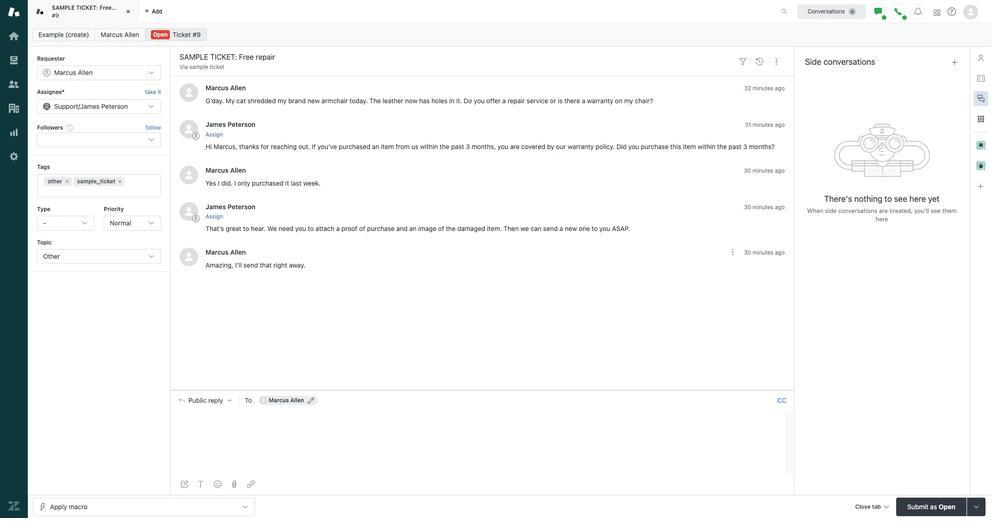 Task type: vqa. For each thing, say whether or not it's contained in the screenshot.
Cloud
no



Task type: locate. For each thing, give the bounding box(es) containing it.
0 vertical spatial james peterson link
[[206, 121, 256, 128]]

1 vertical spatial it
[[285, 179, 289, 187]]

warranty left "on"
[[587, 97, 614, 105]]

marcus
[[101, 31, 123, 38], [54, 69, 76, 77], [206, 84, 229, 92], [206, 166, 229, 174], [206, 248, 229, 256], [269, 397, 289, 404]]

1 remove image from the left
[[64, 179, 70, 184]]

0 vertical spatial assign button
[[206, 130, 223, 139]]

0 horizontal spatial within
[[420, 143, 438, 150]]

right
[[273, 261, 287, 269]]

marcus up the amazing,
[[206, 248, 229, 256]]

0 horizontal spatial here
[[876, 215, 889, 223]]

1 vertical spatial an
[[409, 225, 417, 232]]

take it button
[[145, 88, 161, 97]]

1 within from the left
[[420, 143, 438, 150]]

3 avatar image from the top
[[180, 166, 198, 184]]

0 vertical spatial open
[[153, 31, 168, 38]]

allen up i'll
[[230, 248, 246, 256]]

1 james peterson assign from the top
[[206, 121, 256, 138]]

1 vertical spatial #9
[[193, 31, 201, 38]]

james up the hi
[[206, 121, 226, 128]]

conversations button
[[798, 4, 867, 19]]

conversations inside there's nothing to see here yet when side conversations are created, you'll see them here
[[839, 207, 878, 214]]

avatar image
[[180, 84, 198, 102], [180, 120, 198, 139], [180, 166, 198, 184], [180, 202, 198, 221], [180, 248, 198, 266]]

now
[[405, 97, 418, 105]]

4 ago from the top
[[775, 204, 785, 211]]

open left ticket
[[153, 31, 168, 38]]

peterson for hi
[[228, 121, 256, 128]]

2 30 minutes ago text field from the top
[[744, 249, 785, 256]]

assignee* element
[[37, 99, 161, 114]]

30 minutes ago down the months?
[[744, 167, 785, 174]]

marcus inside secondary "element"
[[101, 31, 123, 38]]

send right i'll
[[244, 261, 258, 269]]

2 james peterson link from the top
[[206, 203, 256, 211]]

5 avatar image from the top
[[180, 248, 198, 266]]

you right do
[[474, 97, 485, 105]]

0 horizontal spatial item
[[381, 143, 394, 150]]

out.
[[299, 143, 310, 150]]

asap.
[[612, 225, 630, 232]]

remove image right sample_ticket
[[117, 179, 123, 184]]

30 minutes ago right additional actions icon
[[744, 249, 785, 256]]

0 horizontal spatial send
[[244, 261, 258, 269]]

purchased right you've
[[339, 143, 370, 150]]

assign button up that's
[[206, 213, 223, 221]]

30 minutes ago text field for that's great to hear. we need you to attach a proof of purchase and an image of the damaged item. then we can send a new one to you asap.
[[744, 204, 785, 211]]

apply macro
[[50, 503, 88, 511]]

an right and
[[409, 225, 417, 232]]

1 horizontal spatial send
[[543, 225, 558, 232]]

g'day. my cat shredded my brand new armchair today. the leather now has holes in it. do you offer a repair service or is there a warranty on my chair?
[[206, 97, 653, 105]]

minutes for amazing, i'll send that right away.
[[753, 249, 774, 256]]

1 vertical spatial purchase
[[367, 225, 395, 232]]

open inside secondary "element"
[[153, 31, 168, 38]]

repair left service
[[508, 97, 525, 105]]

it
[[158, 89, 161, 96], [285, 179, 289, 187]]

yes
[[206, 179, 216, 187]]

marcus inside requester element
[[54, 69, 76, 77]]

1 avatar image from the top
[[180, 84, 198, 102]]

close
[[856, 503, 871, 510]]

admin image
[[8, 151, 20, 163]]

0 horizontal spatial of
[[359, 225, 365, 232]]

tags
[[37, 164, 50, 171]]

a left proof
[[336, 225, 340, 232]]

30 for that's great to hear. we need you to attach a proof of purchase and an image of the damaged item. then we can send a new one to you asap.
[[744, 204, 751, 211]]

yes i did. i only purchased it last week.
[[206, 179, 321, 187]]

example (create)
[[38, 31, 89, 38]]

additional actions image
[[730, 249, 737, 256]]

1 assign button from the top
[[206, 130, 223, 139]]

2 ago from the top
[[775, 122, 785, 128]]

our
[[556, 143, 566, 150]]

sample
[[52, 4, 75, 11]]

to left hear.
[[243, 225, 249, 232]]

2 minutes from the top
[[753, 122, 774, 128]]

2 vertical spatial james
[[206, 203, 226, 211]]

0 vertical spatial new
[[308, 97, 320, 105]]

30 minutes ago
[[744, 167, 785, 174], [744, 204, 785, 211], [744, 249, 785, 256]]

purchase left and
[[367, 225, 395, 232]]

example (create) button
[[32, 28, 95, 41]]

1 3 from the left
[[466, 143, 470, 150]]

3 left the months?
[[744, 143, 748, 150]]

2 vertical spatial 30 minutes ago
[[744, 249, 785, 256]]

are left covered
[[510, 143, 520, 150]]

marcus allen link down close image at the left top of the page
[[95, 28, 145, 41]]

2 vertical spatial peterson
[[228, 203, 256, 211]]

1 vertical spatial are
[[879, 207, 888, 214]]

5 minutes from the top
[[753, 249, 774, 256]]

james peterson link up 'great'
[[206, 203, 256, 211]]

of
[[359, 225, 365, 232], [438, 225, 444, 232]]

minutes right 32
[[753, 85, 774, 92]]

1 horizontal spatial past
[[729, 143, 742, 150]]

allen down close image at the left top of the page
[[124, 31, 139, 38]]

1 vertical spatial new
[[565, 225, 577, 232]]

0 horizontal spatial past
[[451, 143, 464, 150]]

0 vertical spatial assign
[[206, 131, 223, 138]]

minutes down 30 minutes ago text box
[[753, 204, 774, 211]]

marcus allen link up my
[[206, 84, 246, 92]]

thanks
[[239, 143, 259, 150]]

item left from
[[381, 143, 394, 150]]

purchased
[[339, 143, 370, 150], [252, 179, 284, 187]]

1 i from the left
[[218, 179, 220, 187]]

1 past from the left
[[451, 143, 464, 150]]

created,
[[890, 207, 913, 214]]

reporting image
[[8, 126, 20, 138]]

4 minutes from the top
[[753, 204, 774, 211]]

1 vertical spatial send
[[244, 261, 258, 269]]

- button
[[37, 216, 94, 231]]

marcus allen inside secondary "element"
[[101, 31, 139, 38]]

1 james peterson link from the top
[[206, 121, 256, 128]]

james peterson link up marcus,
[[206, 121, 256, 128]]

allen left edit user image
[[291, 397, 304, 404]]

within right us
[[420, 143, 438, 150]]

1 horizontal spatial i
[[234, 179, 236, 187]]

james right support
[[80, 102, 100, 110]]

1 30 minutes ago text field from the top
[[744, 204, 785, 211]]

0 vertical spatial warranty
[[587, 97, 614, 105]]

past left the months?
[[729, 143, 742, 150]]

marcus allen link up the amazing,
[[206, 248, 246, 256]]

of right proof
[[359, 225, 365, 232]]

minutes right 31
[[753, 122, 774, 128]]

0 horizontal spatial an
[[372, 143, 379, 150]]

1 ago from the top
[[775, 85, 785, 92]]

0 horizontal spatial my
[[278, 97, 287, 105]]

conversationlabel log
[[170, 76, 794, 390]]

has
[[419, 97, 430, 105]]

minutes for that's great to hear. we need you to attach a proof of purchase and an image of the damaged item. then we can send a new one to you asap.
[[753, 204, 774, 211]]

sample_ticket
[[77, 178, 115, 185]]

1 vertical spatial assign button
[[206, 213, 223, 221]]

james peterson assign up 'great'
[[206, 203, 256, 220]]

send right can
[[543, 225, 558, 232]]

item right this
[[683, 143, 696, 150]]

allen inside requester element
[[78, 69, 93, 77]]

nothing
[[855, 194, 883, 204]]

30 minutes ago down 30 minutes ago text box
[[744, 204, 785, 211]]

1 horizontal spatial an
[[409, 225, 417, 232]]

1 vertical spatial open
[[939, 503, 956, 511]]

3 minutes from the top
[[753, 167, 774, 174]]

to up created,
[[885, 194, 892, 204]]

followers
[[37, 124, 63, 131]]

30 down 30 minutes ago text box
[[744, 204, 751, 211]]

zendesk support image
[[8, 6, 20, 18]]

1 horizontal spatial item
[[683, 143, 696, 150]]

1 horizontal spatial here
[[910, 194, 926, 204]]

30 minutes ago for that's great to hear. we need you to attach a proof of purchase and an image of the damaged item. then we can send a new one to you asap.
[[744, 204, 785, 211]]

my left brand
[[278, 97, 287, 105]]

assign button
[[206, 130, 223, 139], [206, 213, 223, 221]]

1 my from the left
[[278, 97, 287, 105]]

james for hi
[[206, 121, 226, 128]]

i right did.
[[234, 179, 236, 187]]

customer context image
[[978, 54, 985, 62]]

1 horizontal spatial repair
[[508, 97, 525, 105]]

james inside assignee* element
[[80, 102, 100, 110]]

see up created,
[[894, 194, 908, 204]]

30 down the months?
[[744, 167, 751, 174]]

a right there
[[582, 97, 586, 105]]

1 horizontal spatial my
[[624, 97, 633, 105]]

0 vertical spatial conversations
[[824, 57, 876, 67]]

4 avatar image from the top
[[180, 202, 198, 221]]

1 horizontal spatial 3
[[744, 143, 748, 150]]

2 3 from the left
[[744, 143, 748, 150]]

2 remove image from the left
[[117, 179, 123, 184]]

repair right free
[[113, 4, 129, 11]]

1 item from the left
[[381, 143, 394, 150]]

did.
[[221, 179, 233, 187]]

submit
[[908, 503, 929, 511]]

week.
[[303, 179, 321, 187]]

as
[[931, 503, 937, 511]]

it inside conversationlabel 'log'
[[285, 179, 289, 187]]

it left last
[[285, 179, 289, 187]]

months,
[[472, 143, 496, 150]]

new right brand
[[308, 97, 320, 105]]

other
[[48, 178, 62, 185]]

marcus allen up my
[[206, 84, 246, 92]]

1 vertical spatial james peterson link
[[206, 203, 256, 211]]

i
[[218, 179, 220, 187], [234, 179, 236, 187]]

marcus down requester
[[54, 69, 76, 77]]

public reply button
[[171, 391, 239, 410]]

2 past from the left
[[729, 143, 742, 150]]

1 horizontal spatial new
[[565, 225, 577, 232]]

allen up only
[[230, 166, 246, 174]]

1 vertical spatial peterson
[[228, 121, 256, 128]]

are left created,
[[879, 207, 888, 214]]

james peterson assign for marcus,
[[206, 121, 256, 138]]

1 horizontal spatial of
[[438, 225, 444, 232]]

it right take
[[158, 89, 161, 96]]

assign button for hi
[[206, 130, 223, 139]]

1 horizontal spatial remove image
[[117, 179, 123, 184]]

0 horizontal spatial 3
[[466, 143, 470, 150]]

0 vertical spatial james peterson assign
[[206, 121, 256, 138]]

assign for hi
[[206, 131, 223, 138]]

close image
[[124, 7, 133, 16]]

new
[[308, 97, 320, 105], [565, 225, 577, 232]]

0 vertical spatial purchased
[[339, 143, 370, 150]]

past left months,
[[451, 143, 464, 150]]

#9
[[52, 12, 59, 19], [193, 31, 201, 38]]

3 30 from the top
[[744, 249, 751, 256]]

a
[[503, 97, 506, 105], [582, 97, 586, 105], [336, 225, 340, 232], [560, 225, 563, 232]]

32 minutes ago text field
[[745, 85, 785, 92]]

take it
[[145, 89, 161, 96]]

hear.
[[251, 225, 266, 232]]

this
[[671, 143, 681, 150]]

tab
[[28, 0, 139, 23]]

0 vertical spatial repair
[[113, 4, 129, 11]]

2 30 minutes ago from the top
[[744, 204, 785, 211]]

purchased right only
[[252, 179, 284, 187]]

1 of from the left
[[359, 225, 365, 232]]

1 vertical spatial james peterson assign
[[206, 203, 256, 220]]

marcus allen link inside secondary "element"
[[95, 28, 145, 41]]

an
[[372, 143, 379, 150], [409, 225, 417, 232]]

1 horizontal spatial it
[[285, 179, 289, 187]]

marcus up the g'day.
[[206, 84, 229, 92]]

marcus allen link for amazing,
[[206, 248, 246, 256]]

2 assign from the top
[[206, 213, 223, 220]]

avatar image for yes
[[180, 166, 198, 184]]

see down yet
[[931, 207, 941, 214]]

warranty right our
[[568, 143, 594, 150]]

other
[[43, 253, 60, 260]]

remove image
[[64, 179, 70, 184], [117, 179, 123, 184]]

30 right additional actions icon
[[744, 249, 751, 256]]

0 horizontal spatial i
[[218, 179, 220, 187]]

did
[[617, 143, 627, 150]]

marcus allen right marcus.allen@example.com icon
[[269, 397, 304, 404]]

0 vertical spatial purchase
[[641, 143, 669, 150]]

proof
[[342, 225, 358, 232]]

purchase left this
[[641, 143, 669, 150]]

bookmarks image
[[977, 141, 986, 150]]

conversations down 'nothing'
[[839, 207, 878, 214]]

assign up that's
[[206, 213, 223, 220]]

there
[[565, 97, 580, 105]]

0 vertical spatial 30 minutes ago
[[744, 167, 785, 174]]

1 vertical spatial conversations
[[839, 207, 878, 214]]

0 horizontal spatial open
[[153, 31, 168, 38]]

macro
[[69, 503, 88, 511]]

30 minutes ago text field
[[744, 167, 785, 174]]

assign button for that's
[[206, 213, 223, 221]]

the left damaged
[[446, 225, 456, 232]]

1 vertical spatial 30 minutes ago
[[744, 204, 785, 211]]

james peterson assign for great
[[206, 203, 256, 220]]

3 ago from the top
[[775, 167, 785, 174]]

30 minutes ago text field
[[744, 204, 785, 211], [744, 249, 785, 256]]

1 vertical spatial james
[[206, 121, 226, 128]]

assign up the hi
[[206, 131, 223, 138]]

conversations
[[824, 57, 876, 67], [839, 207, 878, 214]]

0 vertical spatial peterson
[[101, 102, 128, 110]]

0 vertical spatial it
[[158, 89, 161, 96]]

0 horizontal spatial remove image
[[64, 179, 70, 184]]

30 minutes ago text field down 30 minutes ago text box
[[744, 204, 785, 211]]

30 minutes ago text field right additional actions icon
[[744, 249, 785, 256]]

conversations right side
[[824, 57, 876, 67]]

and
[[397, 225, 408, 232]]

1 vertical spatial 30 minutes ago text field
[[744, 249, 785, 256]]

#9 right ticket
[[193, 31, 201, 38]]

1 horizontal spatial see
[[931, 207, 941, 214]]

remove image right other
[[64, 179, 70, 184]]

0 horizontal spatial it
[[158, 89, 161, 96]]

1 horizontal spatial are
[[879, 207, 888, 214]]

topic
[[37, 239, 52, 246]]

marcus allen down close image at the left top of the page
[[101, 31, 139, 38]]

free
[[100, 4, 112, 11]]

tab
[[872, 503, 881, 510]]

us
[[412, 143, 419, 150]]

then
[[504, 225, 519, 232]]

0 vertical spatial are
[[510, 143, 520, 150]]

peterson
[[101, 102, 128, 110], [228, 121, 256, 128], [228, 203, 256, 211]]

2 assign button from the top
[[206, 213, 223, 221]]

open right as
[[939, 503, 956, 511]]

marcus allen link up did.
[[206, 166, 246, 174]]

topic element
[[37, 249, 161, 264]]

0 vertical spatial 30 minutes ago text field
[[744, 204, 785, 211]]

0 horizontal spatial see
[[894, 194, 908, 204]]

i right yes
[[218, 179, 220, 187]]

0 vertical spatial #9
[[52, 12, 59, 19]]

my
[[278, 97, 287, 105], [624, 97, 633, 105]]

2 item from the left
[[683, 143, 696, 150]]

1 horizontal spatial within
[[698, 143, 716, 150]]

0 horizontal spatial repair
[[113, 4, 129, 11]]

marcus allen link for yes
[[206, 166, 246, 174]]

3 30 minutes ago from the top
[[744, 249, 785, 256]]

tabs tab list
[[28, 0, 772, 23]]

james
[[80, 102, 100, 110], [206, 121, 226, 128], [206, 203, 226, 211]]

to left attach
[[308, 225, 314, 232]]

#9 down sample
[[52, 12, 59, 19]]

get help image
[[948, 7, 956, 16]]

2 30 from the top
[[744, 204, 751, 211]]

1 assign from the top
[[206, 131, 223, 138]]

take
[[145, 89, 156, 96]]

my
[[226, 97, 235, 105]]

apps image
[[978, 115, 985, 123]]

1 vertical spatial repair
[[508, 97, 525, 105]]

3 left months,
[[466, 143, 470, 150]]

0 vertical spatial 30
[[744, 167, 751, 174]]

minutes right additional actions icon
[[753, 249, 774, 256]]

peterson up 'great'
[[228, 203, 256, 211]]

notifications image
[[915, 8, 922, 15]]

sample
[[189, 63, 208, 70]]

warranty
[[587, 97, 614, 105], [568, 143, 594, 150]]

1 vertical spatial assign
[[206, 213, 223, 220]]

0 horizontal spatial are
[[510, 143, 520, 150]]

0 horizontal spatial purchase
[[367, 225, 395, 232]]

2 james peterson assign from the top
[[206, 203, 256, 220]]

covered
[[522, 143, 546, 150]]

side
[[825, 207, 837, 214]]

here down 'nothing'
[[876, 215, 889, 223]]

peterson up thanks
[[228, 121, 256, 128]]

31 minutes ago text field
[[745, 122, 785, 128]]

policy.
[[596, 143, 615, 150]]

0 vertical spatial send
[[543, 225, 558, 232]]

james peterson link for great
[[206, 203, 256, 211]]

months?
[[749, 143, 775, 150]]

my right "on"
[[624, 97, 633, 105]]

5 ago from the top
[[775, 249, 785, 256]]

get started image
[[8, 30, 20, 42]]

allen up support / james peterson
[[78, 69, 93, 77]]

assign button up the hi
[[206, 130, 223, 139]]

3
[[466, 143, 470, 150], [744, 143, 748, 150]]

0 vertical spatial james
[[80, 102, 100, 110]]

0 vertical spatial here
[[910, 194, 926, 204]]

1 horizontal spatial #9
[[193, 31, 201, 38]]

we
[[521, 225, 529, 232]]

30 minutes ago for amazing, i'll send that right away.
[[744, 249, 785, 256]]

minutes down the months?
[[753, 167, 774, 174]]

marcus down free
[[101, 31, 123, 38]]

of right the image
[[438, 225, 444, 232]]

2 vertical spatial 30
[[744, 249, 751, 256]]

it inside 'button'
[[158, 89, 161, 96]]

1 vertical spatial 30
[[744, 204, 751, 211]]

30
[[744, 167, 751, 174], [744, 204, 751, 211], [744, 249, 751, 256]]

within
[[420, 143, 438, 150], [698, 143, 716, 150]]

1 vertical spatial purchased
[[252, 179, 284, 187]]

cat
[[237, 97, 246, 105]]

0 horizontal spatial #9
[[52, 12, 59, 19]]

an left from
[[372, 143, 379, 150]]

marcus allen link
[[95, 28, 145, 41], [206, 84, 246, 92], [206, 166, 246, 174], [206, 248, 246, 256]]

within right this
[[698, 143, 716, 150]]

1 horizontal spatial open
[[939, 503, 956, 511]]



Task type: describe. For each thing, give the bounding box(es) containing it.
tab containing sample ticket: free repair
[[28, 0, 139, 23]]

chair?
[[635, 97, 653, 105]]

ticket
[[173, 31, 191, 38]]

submit as open
[[908, 503, 956, 511]]

ticket actions image
[[773, 58, 780, 65]]

#9 inside secondary "element"
[[193, 31, 201, 38]]

you right months,
[[498, 143, 509, 150]]

you left "asap."
[[600, 225, 611, 232]]

0 horizontal spatial new
[[308, 97, 320, 105]]

reply
[[208, 397, 223, 404]]

to
[[245, 396, 252, 404]]

views image
[[8, 54, 20, 66]]

organizations image
[[8, 102, 20, 114]]

button displays agent's chat status as online. image
[[875, 8, 882, 15]]

marcus right marcus.allen@example.com icon
[[269, 397, 289, 404]]

1 vertical spatial see
[[931, 207, 941, 214]]

marcus up yes
[[206, 166, 229, 174]]

followers element
[[37, 133, 161, 147]]

the right us
[[440, 143, 450, 150]]

0 horizontal spatial purchased
[[252, 179, 284, 187]]

0 vertical spatial an
[[372, 143, 379, 150]]

offer
[[487, 97, 501, 105]]

normal
[[110, 219, 131, 227]]

1 30 minutes ago from the top
[[744, 167, 785, 174]]

requester
[[37, 55, 65, 62]]

last
[[291, 179, 302, 187]]

zendesk image
[[8, 500, 20, 512]]

that
[[260, 261, 272, 269]]

marcus.allen@example.com image
[[260, 397, 267, 404]]

by
[[547, 143, 555, 150]]

james peterson link for marcus,
[[206, 121, 256, 128]]

1 30 from the top
[[744, 167, 751, 174]]

only
[[238, 179, 250, 187]]

ago for that's great to hear. we need you to attach a proof of purchase and an image of the damaged item. then we can send a new one to you asap.
[[775, 204, 785, 211]]

a right offer
[[503, 97, 506, 105]]

attach
[[316, 225, 335, 232]]

marcus allen up the amazing,
[[206, 248, 246, 256]]

edit user image
[[308, 397, 314, 404]]

requester element
[[37, 65, 161, 80]]

repair inside sample ticket: free repair #9
[[113, 4, 129, 11]]

hide composer image
[[479, 387, 486, 394]]

in
[[449, 97, 455, 105]]

on
[[615, 97, 623, 105]]

that's great to hear. we need you to attach a proof of purchase and an image of the damaged item. then we can send a new one to you asap.
[[206, 225, 630, 232]]

item.
[[487, 225, 502, 232]]

1 horizontal spatial purchase
[[641, 143, 669, 150]]

2 avatar image from the top
[[180, 120, 198, 139]]

add attachment image
[[231, 481, 238, 488]]

to inside there's nothing to see here yet when side conversations are created, you'll see them here
[[885, 194, 892, 204]]

them
[[943, 207, 957, 214]]

type
[[37, 205, 50, 212]]

32
[[745, 85, 751, 92]]

yet
[[929, 194, 940, 204]]

are inside there's nothing to see here yet when side conversations are created, you'll see them here
[[879, 207, 888, 214]]

close tab
[[856, 503, 881, 510]]

assignee*
[[37, 89, 65, 96]]

ago for hi marcus, thanks for reaching out. if you've purchased an item from us within the past 3 months, you are covered by our warranty policy. did you purchase this item within the past 3 months?
[[775, 122, 785, 128]]

support
[[54, 102, 78, 110]]

side
[[805, 57, 822, 67]]

1 vertical spatial here
[[876, 215, 889, 223]]

from
[[396, 143, 410, 150]]

30 minutes ago text field for amazing, i'll send that right away.
[[744, 249, 785, 256]]

events image
[[756, 58, 764, 65]]

away.
[[289, 261, 306, 269]]

add link (cmd k) image
[[247, 481, 255, 488]]

peterson for that's
[[228, 203, 256, 211]]

g'day.
[[206, 97, 224, 105]]

format text image
[[197, 481, 205, 488]]

public reply
[[188, 397, 223, 404]]

repair inside conversationlabel 'log'
[[508, 97, 525, 105]]

avatar image for g'day.
[[180, 84, 198, 102]]

peterson inside assignee* element
[[101, 102, 128, 110]]

the left the months?
[[717, 143, 727, 150]]

brand
[[288, 97, 306, 105]]

2 of from the left
[[438, 225, 444, 232]]

32 minutes ago
[[745, 85, 785, 92]]

main element
[[0, 0, 28, 518]]

assign for that's
[[206, 213, 223, 220]]

side conversations
[[805, 57, 876, 67]]

insert emojis image
[[214, 481, 221, 488]]

for
[[261, 143, 269, 150]]

via sample ticket
[[180, 63, 224, 70]]

31
[[745, 122, 751, 128]]

marcus allen inside requester element
[[54, 69, 93, 77]]

armchair
[[322, 97, 348, 105]]

to right one
[[592, 225, 598, 232]]

remove image for other
[[64, 179, 70, 184]]

do
[[464, 97, 472, 105]]

holes
[[432, 97, 448, 105]]

30 for amazing, i'll send that right away.
[[744, 249, 751, 256]]

displays possible ticket submission types image
[[973, 503, 980, 511]]

example
[[38, 31, 64, 38]]

hi
[[206, 143, 212, 150]]

1 minutes from the top
[[753, 85, 774, 92]]

ticket
[[210, 63, 224, 70]]

/
[[78, 102, 80, 110]]

knowledge image
[[978, 75, 985, 82]]

follow button
[[146, 124, 161, 132]]

marcus allen link for g'day.
[[206, 84, 246, 92]]

time tracking image
[[977, 161, 986, 170]]

marcus allen up did.
[[206, 166, 246, 174]]

cc
[[778, 396, 787, 404]]

today.
[[350, 97, 368, 105]]

we
[[267, 225, 277, 232]]

allen up "cat"
[[230, 84, 246, 92]]

#9 inside sample ticket: free repair #9
[[52, 12, 59, 19]]

2 my from the left
[[624, 97, 633, 105]]

0 vertical spatial see
[[894, 194, 908, 204]]

customers image
[[8, 78, 20, 90]]

(create)
[[65, 31, 89, 38]]

hi marcus, thanks for reaching out. if you've purchased an item from us within the past 3 months, you are covered by our warranty policy. did you purchase this item within the past 3 months?
[[206, 143, 775, 150]]

31 minutes ago
[[745, 122, 785, 128]]

or
[[550, 97, 556, 105]]

shredded
[[248, 97, 276, 105]]

ago for amazing, i'll send that right away.
[[775, 249, 785, 256]]

allen inside secondary "element"
[[124, 31, 139, 38]]

filter image
[[740, 58, 747, 65]]

you right the did
[[629, 143, 639, 150]]

2 i from the left
[[234, 179, 236, 187]]

marcus,
[[214, 143, 238, 150]]

one
[[579, 225, 590, 232]]

1 horizontal spatial purchased
[[339, 143, 370, 150]]

zendesk products image
[[934, 9, 941, 16]]

draft mode image
[[181, 481, 188, 488]]

public
[[188, 397, 207, 404]]

damaged
[[458, 225, 485, 232]]

secondary element
[[28, 25, 993, 44]]

close tab button
[[851, 498, 893, 518]]

info on adding followers image
[[66, 124, 73, 132]]

priority
[[104, 205, 124, 212]]

via
[[180, 63, 188, 70]]

amazing,
[[206, 261, 233, 269]]

i'll
[[235, 261, 242, 269]]

a left one
[[560, 225, 563, 232]]

-
[[43, 219, 46, 227]]

minutes for hi marcus, thanks for reaching out. if you've purchased an item from us within the past 3 months, you are covered by our warranty policy. did you purchase this item within the past 3 months?
[[753, 122, 774, 128]]

you right need
[[295, 225, 306, 232]]

amazing, i'll send that right away.
[[206, 261, 306, 269]]

are inside conversationlabel 'log'
[[510, 143, 520, 150]]

ticket:
[[76, 4, 98, 11]]

2 within from the left
[[698, 143, 716, 150]]

avatar image for amazing,
[[180, 248, 198, 266]]

normal button
[[104, 216, 161, 231]]

is
[[558, 97, 563, 105]]

it.
[[456, 97, 462, 105]]

support / james peterson
[[54, 102, 128, 110]]

reaching
[[271, 143, 297, 150]]

can
[[531, 225, 542, 232]]

conversations
[[808, 8, 845, 15]]

follow
[[146, 124, 161, 131]]

remove image for sample_ticket
[[117, 179, 123, 184]]

1 vertical spatial warranty
[[568, 143, 594, 150]]

great
[[226, 225, 241, 232]]

add button
[[139, 0, 168, 23]]

Subject field
[[178, 51, 733, 63]]

james for that's
[[206, 203, 226, 211]]

you'll
[[915, 207, 930, 214]]

need
[[279, 225, 294, 232]]

leather
[[383, 97, 404, 105]]

there's
[[825, 194, 853, 204]]



